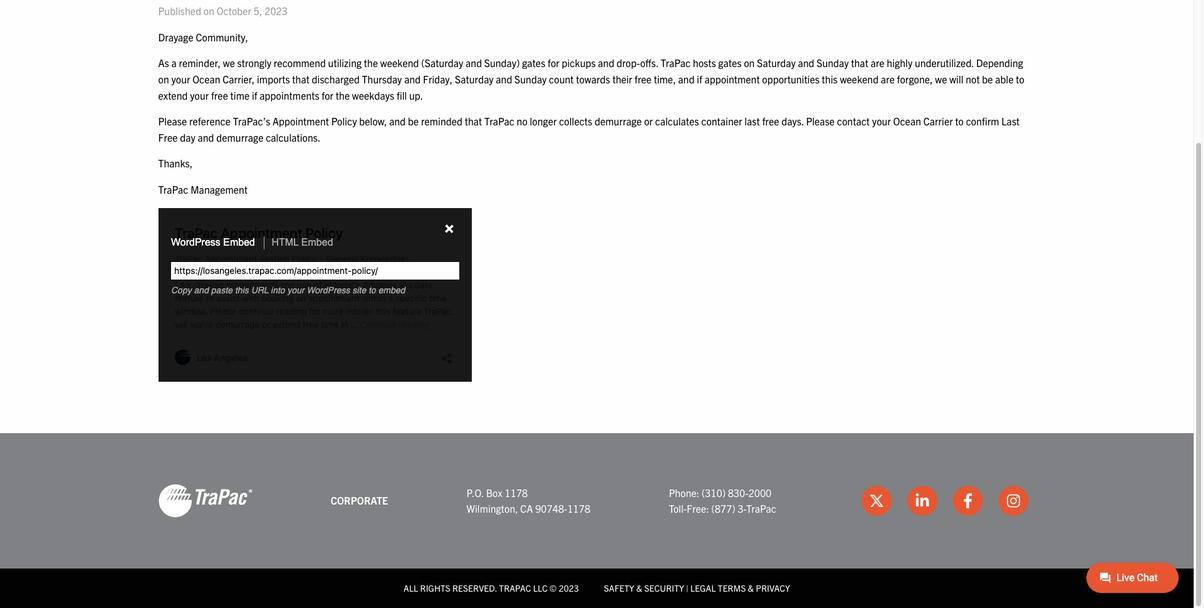 Task type: describe. For each thing, give the bounding box(es) containing it.
longer
[[530, 115, 557, 127]]

1 vertical spatial sunday
[[515, 73, 547, 85]]

october
[[217, 5, 252, 17]]

2023 inside article
[[265, 5, 288, 17]]

count
[[549, 73, 574, 85]]

fill
[[397, 89, 407, 101]]

to inside please reference trapac's appointment policy below, and be reminded that trapac no longer collects demurrage or calculates container last free days. please contact your ocean carrier to confirm last free day and demurrage calculations.
[[956, 115, 964, 127]]

published
[[158, 5, 201, 17]]

1 gates from the left
[[522, 57, 546, 69]]

p.o. box 1178 wilmington, ca 90748-1178
[[467, 486, 591, 515]]

appointment
[[705, 73, 760, 85]]

(310)
[[702, 486, 726, 499]]

1 vertical spatial that
[[292, 73, 310, 85]]

phone:
[[669, 486, 700, 499]]

1 horizontal spatial 1178
[[568, 502, 591, 515]]

highly
[[887, 57, 913, 69]]

opportunities
[[763, 73, 820, 85]]

(877)
[[712, 502, 736, 515]]

trapac inside as a reminder, we strongly recommend utilizing the weekend (saturday and sunday) gates for pickups and drop-offs. trapac hosts gates on saturday and sunday that are highly underutilized. depending on your ocean carrier, imports that discharged thursday and friday, saturday and sunday count towards their free time, and if appointment opportunities this weekend are forgone, we will not be able to extend your free time if appointments for the weekdays fill up.
[[661, 57, 691, 69]]

be inside please reference trapac's appointment policy below, and be reminded that trapac no longer collects demurrage or calculates container last free days. please contact your ocean carrier to confirm last free day and demurrage calculations.
[[408, 115, 419, 127]]

p.o.
[[467, 486, 484, 499]]

1 vertical spatial if
[[252, 89, 257, 101]]

free
[[158, 131, 178, 143]]

0 horizontal spatial demurrage
[[216, 131, 264, 143]]

1 vertical spatial free
[[211, 89, 228, 101]]

your inside please reference trapac's appointment policy below, and be reminded that trapac no longer collects demurrage or calculates container last free days. please contact your ocean carrier to confirm last free day and demurrage calculations.
[[873, 115, 892, 127]]

as
[[158, 57, 169, 69]]

free inside please reference trapac's appointment policy below, and be reminded that trapac no longer collects demurrage or calculates container last free days. please contact your ocean carrier to confirm last free day and demurrage calculations.
[[763, 115, 780, 127]]

(saturday
[[422, 57, 464, 69]]

time,
[[654, 73, 676, 85]]

drayage community,
[[158, 31, 248, 43]]

to inside as a reminder, we strongly recommend utilizing the weekend (saturday and sunday) gates for pickups and drop-offs. trapac hosts gates on saturday and sunday that are highly underutilized. depending on your ocean carrier, imports that discharged thursday and friday, saturday and sunday count towards their free time, and if appointment opportunities this weekend are forgone, we will not be able to extend your free time if appointments for the weekdays fill up.
[[1017, 73, 1025, 85]]

0 horizontal spatial weekend
[[381, 57, 419, 69]]

last
[[745, 115, 760, 127]]

1 vertical spatial saturday
[[455, 73, 494, 85]]

0 vertical spatial if
[[697, 73, 703, 85]]

ocean inside please reference trapac's appointment policy below, and be reminded that trapac no longer collects demurrage or calculates container last free days. please contact your ocean carrier to confirm last free day and demurrage calculations.
[[894, 115, 922, 127]]

management
[[191, 183, 248, 196]]

carrier
[[924, 115, 954, 127]]

calculations.
[[266, 131, 321, 143]]

rights
[[420, 583, 451, 594]]

1 please from the left
[[158, 115, 187, 127]]

0 vertical spatial free
[[635, 73, 652, 85]]

ocean inside as a reminder, we strongly recommend utilizing the weekend (saturday and sunday) gates for pickups and drop-offs. trapac hosts gates on saturday and sunday that are highly underutilized. depending on your ocean carrier, imports that discharged thursday and friday, saturday and sunday count towards their free time, and if appointment opportunities this weekend are forgone, we will not be able to extend your free time if appointments for the weekdays fill up.
[[193, 73, 220, 85]]

0 vertical spatial that
[[852, 57, 869, 69]]

0 vertical spatial your
[[171, 73, 190, 85]]

be inside as a reminder, we strongly recommend utilizing the weekend (saturday and sunday) gates for pickups and drop-offs. trapac hosts gates on saturday and sunday that are highly underutilized. depending on your ocean carrier, imports that discharged thursday and friday, saturday and sunday count towards their free time, and if appointment opportunities this weekend are forgone, we will not be able to extend your free time if appointments for the weekdays fill up.
[[983, 73, 994, 85]]

please reference trapac's appointment policy below, and be reminded that trapac no longer collects demurrage or calculates container last free days. please contact your ocean carrier to confirm last free day and demurrage calculations.
[[158, 115, 1020, 143]]

0 vertical spatial we
[[223, 57, 235, 69]]

reserved.
[[453, 583, 497, 594]]

towards
[[576, 73, 611, 85]]

1 horizontal spatial demurrage
[[595, 115, 642, 127]]

privacy
[[756, 583, 791, 594]]

toll-
[[669, 502, 687, 515]]

trapac's
[[233, 115, 270, 127]]

all rights reserved. trapac llc © 2023
[[404, 583, 579, 594]]

time
[[230, 89, 250, 101]]

thanks,
[[158, 157, 193, 170]]

5,
[[254, 5, 262, 17]]

2 horizontal spatial on
[[744, 57, 755, 69]]

strongly
[[237, 57, 272, 69]]

depending
[[977, 57, 1024, 69]]

thursday
[[362, 73, 402, 85]]

as a reminder, we strongly recommend utilizing the weekend (saturday and sunday) gates for pickups and drop-offs. trapac hosts gates on saturday and sunday that are highly underutilized. depending on your ocean carrier, imports that discharged thursday and friday, saturday and sunday count towards their free time, and if appointment opportunities this weekend are forgone, we will not be able to extend your free time if appointments for the weekdays fill up.
[[158, 57, 1025, 101]]

1 & from the left
[[637, 583, 643, 594]]

policy
[[331, 115, 357, 127]]

trapac inside phone: (310) 830-2000 toll-free: (877) 3-trapac
[[747, 502, 777, 515]]

all
[[404, 583, 418, 594]]

carrier,
[[223, 73, 255, 85]]

1 vertical spatial your
[[190, 89, 209, 101]]

1 vertical spatial we
[[936, 73, 948, 85]]

weekdays
[[352, 89, 395, 101]]

and up opportunities
[[798, 57, 815, 69]]

utilizing
[[328, 57, 362, 69]]

friday,
[[423, 73, 453, 85]]

days.
[[782, 115, 804, 127]]

recommend
[[274, 57, 326, 69]]

1 vertical spatial are
[[881, 73, 895, 85]]

©
[[550, 583, 557, 594]]

llc
[[533, 583, 548, 594]]

article containing published on october 5, 2023
[[158, 0, 1036, 386]]

corporate image
[[158, 484, 252, 519]]

discharged
[[312, 73, 360, 85]]

safety & security | legal terms & privacy
[[604, 583, 791, 594]]

2 gates from the left
[[719, 57, 742, 69]]

0 horizontal spatial 1178
[[505, 486, 528, 499]]

1 horizontal spatial for
[[548, 57, 560, 69]]

830-
[[728, 486, 749, 499]]

safety & security link
[[604, 583, 685, 594]]

1 vertical spatial weekend
[[840, 73, 879, 85]]

below,
[[359, 115, 387, 127]]

hosts
[[693, 57, 716, 69]]

trapac management
[[158, 183, 248, 196]]



Task type: locate. For each thing, give the bounding box(es) containing it.
extend
[[158, 89, 188, 101]]

1 horizontal spatial &
[[748, 583, 754, 594]]

and left sunday)
[[466, 57, 482, 69]]

0 vertical spatial the
[[364, 57, 378, 69]]

your right 'contact' on the right top of the page
[[873, 115, 892, 127]]

be
[[983, 73, 994, 85], [408, 115, 419, 127]]

2 vertical spatial your
[[873, 115, 892, 127]]

1 horizontal spatial if
[[697, 73, 703, 85]]

wilmington,
[[467, 502, 518, 515]]

sunday up this
[[817, 57, 849, 69]]

1 horizontal spatial the
[[364, 57, 378, 69]]

article
[[158, 0, 1036, 386]]

1 horizontal spatial free
[[635, 73, 652, 85]]

0 vertical spatial for
[[548, 57, 560, 69]]

0 horizontal spatial saturday
[[455, 73, 494, 85]]

trapac down 2000
[[747, 502, 777, 515]]

your down a
[[171, 73, 190, 85]]

forgone,
[[898, 73, 933, 85]]

1 vertical spatial the
[[336, 89, 350, 101]]

0 vertical spatial 2023
[[265, 5, 288, 17]]

for down discharged
[[322, 89, 334, 101]]

pickups
[[562, 57, 596, 69]]

free left time at top left
[[211, 89, 228, 101]]

0 horizontal spatial to
[[956, 115, 964, 127]]

0 vertical spatial demurrage
[[595, 115, 642, 127]]

sunday
[[817, 57, 849, 69], [515, 73, 547, 85]]

2023 right ©
[[559, 583, 579, 594]]

are down highly
[[881, 73, 895, 85]]

0 horizontal spatial free
[[211, 89, 228, 101]]

ca
[[521, 502, 533, 515]]

saturday down sunday)
[[455, 73, 494, 85]]

saturday up opportunities
[[757, 57, 796, 69]]

to right carrier
[[956, 115, 964, 127]]

1 horizontal spatial please
[[807, 115, 835, 127]]

imports
[[257, 73, 290, 85]]

will
[[950, 73, 964, 85]]

demurrage down trapac's
[[216, 131, 264, 143]]

1 horizontal spatial on
[[204, 5, 214, 17]]

0 horizontal spatial if
[[252, 89, 257, 101]]

|
[[687, 583, 689, 594]]

appointment
[[273, 115, 329, 127]]

free
[[635, 73, 652, 85], [211, 89, 228, 101], [763, 115, 780, 127]]

no
[[517, 115, 528, 127]]

safety
[[604, 583, 635, 594]]

that right reminded
[[465, 115, 482, 127]]

0 horizontal spatial for
[[322, 89, 334, 101]]

if
[[697, 73, 703, 85], [252, 89, 257, 101]]

1 vertical spatial be
[[408, 115, 419, 127]]

we up carrier,
[[223, 57, 235, 69]]

ocean left carrier
[[894, 115, 922, 127]]

reminded
[[421, 115, 463, 127]]

your right extend
[[190, 89, 209, 101]]

& right safety
[[637, 583, 643, 594]]

demurrage left the or
[[595, 115, 642, 127]]

this
[[822, 73, 838, 85]]

2000
[[749, 486, 772, 499]]

0 horizontal spatial sunday
[[515, 73, 547, 85]]

1 horizontal spatial saturday
[[757, 57, 796, 69]]

90748-
[[536, 502, 568, 515]]

0 horizontal spatial we
[[223, 57, 235, 69]]

container
[[702, 115, 743, 127]]

and right time,
[[679, 73, 695, 85]]

0 vertical spatial are
[[871, 57, 885, 69]]

0 horizontal spatial gates
[[522, 57, 546, 69]]

on down as
[[158, 73, 169, 85]]

free:
[[687, 502, 710, 515]]

collects
[[559, 115, 593, 127]]

1 vertical spatial to
[[956, 115, 964, 127]]

that down recommend
[[292, 73, 310, 85]]

1 horizontal spatial we
[[936, 73, 948, 85]]

1 vertical spatial ocean
[[894, 115, 922, 127]]

offs.
[[641, 57, 659, 69]]

& right terms
[[748, 583, 754, 594]]

and down reference
[[198, 131, 214, 143]]

2 vertical spatial on
[[158, 73, 169, 85]]

2 horizontal spatial free
[[763, 115, 780, 127]]

the up thursday
[[364, 57, 378, 69]]

1 vertical spatial 2023
[[559, 583, 579, 594]]

0 horizontal spatial the
[[336, 89, 350, 101]]

that left highly
[[852, 57, 869, 69]]

sunday left 'count'
[[515, 73, 547, 85]]

phone: (310) 830-2000 toll-free: (877) 3-trapac
[[669, 486, 777, 515]]

weekend
[[381, 57, 419, 69], [840, 73, 879, 85]]

1 horizontal spatial that
[[465, 115, 482, 127]]

and down sunday)
[[496, 73, 513, 85]]

gates up appointment
[[719, 57, 742, 69]]

2 horizontal spatial that
[[852, 57, 869, 69]]

1 horizontal spatial ocean
[[894, 115, 922, 127]]

footer
[[0, 433, 1194, 608]]

0 horizontal spatial be
[[408, 115, 419, 127]]

0 vertical spatial 1178
[[505, 486, 528, 499]]

0 horizontal spatial &
[[637, 583, 643, 594]]

for
[[548, 57, 560, 69], [322, 89, 334, 101]]

2023 right the 5,
[[265, 5, 288, 17]]

your
[[171, 73, 190, 85], [190, 89, 209, 101], [873, 115, 892, 127]]

1 vertical spatial for
[[322, 89, 334, 101]]

2 & from the left
[[748, 583, 754, 594]]

2023
[[265, 5, 288, 17], [559, 583, 579, 594]]

a
[[171, 57, 177, 69]]

reference
[[189, 115, 231, 127]]

free right last
[[763, 115, 780, 127]]

calculates
[[656, 115, 699, 127]]

appointments
[[260, 89, 320, 101]]

trapac up time,
[[661, 57, 691, 69]]

on up appointment
[[744, 57, 755, 69]]

1 vertical spatial demurrage
[[216, 131, 264, 143]]

drop-
[[617, 57, 641, 69]]

1178
[[505, 486, 528, 499], [568, 502, 591, 515]]

the
[[364, 57, 378, 69], [336, 89, 350, 101]]

are left highly
[[871, 57, 885, 69]]

box
[[486, 486, 503, 499]]

trapac left no
[[485, 115, 515, 127]]

please right days.
[[807, 115, 835, 127]]

trapac down thanks,
[[158, 183, 188, 196]]

0 vertical spatial saturday
[[757, 57, 796, 69]]

their
[[613, 73, 633, 85]]

trapac inside please reference trapac's appointment policy below, and be reminded that trapac no longer collects demurrage or calculates container last free days. please contact your ocean carrier to confirm last free day and demurrage calculations.
[[485, 115, 515, 127]]

legal terms & privacy link
[[691, 583, 791, 594]]

ocean down "reminder,"
[[193, 73, 220, 85]]

and up up. at top left
[[405, 73, 421, 85]]

if right time at top left
[[252, 89, 257, 101]]

please up free
[[158, 115, 187, 127]]

1 vertical spatial 1178
[[568, 502, 591, 515]]

for up 'count'
[[548, 57, 560, 69]]

2 please from the left
[[807, 115, 835, 127]]

0 vertical spatial ocean
[[193, 73, 220, 85]]

1 horizontal spatial weekend
[[840, 73, 879, 85]]

1178 right the ca
[[568, 502, 591, 515]]

2 vertical spatial free
[[763, 115, 780, 127]]

gates right sunday)
[[522, 57, 546, 69]]

up.
[[409, 89, 423, 101]]

0 horizontal spatial ocean
[[193, 73, 220, 85]]

0 vertical spatial sunday
[[817, 57, 849, 69]]

0 vertical spatial on
[[204, 5, 214, 17]]

trapac
[[499, 583, 531, 594]]

trapac
[[661, 57, 691, 69], [485, 115, 515, 127], [158, 183, 188, 196], [747, 502, 777, 515]]

0 horizontal spatial please
[[158, 115, 187, 127]]

1 horizontal spatial to
[[1017, 73, 1025, 85]]

on
[[204, 5, 214, 17], [744, 57, 755, 69], [158, 73, 169, 85]]

free down offs.
[[635, 73, 652, 85]]

community,
[[196, 31, 248, 43]]

and right below,
[[390, 115, 406, 127]]

1178 up the ca
[[505, 486, 528, 499]]

drayage
[[158, 31, 194, 43]]

that inside please reference trapac's appointment policy below, and be reminded that trapac no longer collects demurrage or calculates container last free days. please contact your ocean carrier to confirm last free day and demurrage calculations.
[[465, 115, 482, 127]]

underutilized.
[[915, 57, 975, 69]]

corporate
[[331, 494, 388, 507]]

security
[[645, 583, 685, 594]]

weekend up thursday
[[381, 57, 419, 69]]

and up towards
[[598, 57, 615, 69]]

sunday)
[[485, 57, 520, 69]]

0 vertical spatial weekend
[[381, 57, 419, 69]]

reminder,
[[179, 57, 221, 69]]

day
[[180, 131, 195, 143]]

saturday
[[757, 57, 796, 69], [455, 73, 494, 85]]

0 horizontal spatial 2023
[[265, 5, 288, 17]]

0 horizontal spatial that
[[292, 73, 310, 85]]

legal
[[691, 583, 716, 594]]

to
[[1017, 73, 1025, 85], [956, 115, 964, 127]]

published on october 5, 2023
[[158, 5, 288, 17]]

and
[[466, 57, 482, 69], [598, 57, 615, 69], [798, 57, 815, 69], [405, 73, 421, 85], [496, 73, 513, 85], [679, 73, 695, 85], [390, 115, 406, 127], [198, 131, 214, 143]]

terms
[[718, 583, 746, 594]]

3-
[[738, 502, 747, 515]]

we left will
[[936, 73, 948, 85]]

not
[[966, 73, 980, 85]]

contact
[[838, 115, 870, 127]]

0 horizontal spatial on
[[158, 73, 169, 85]]

able
[[996, 73, 1014, 85]]

1 horizontal spatial 2023
[[559, 583, 579, 594]]

the down discharged
[[336, 89, 350, 101]]

0 vertical spatial to
[[1017, 73, 1025, 85]]

1 horizontal spatial sunday
[[817, 57, 849, 69]]

0 vertical spatial be
[[983, 73, 994, 85]]

be down up. at top left
[[408, 115, 419, 127]]

be right not
[[983, 73, 994, 85]]

footer containing p.o. box 1178
[[0, 433, 1194, 608]]

confirm
[[967, 115, 1000, 127]]

2 vertical spatial that
[[465, 115, 482, 127]]

1 horizontal spatial gates
[[719, 57, 742, 69]]

please
[[158, 115, 187, 127], [807, 115, 835, 127]]

or
[[644, 115, 653, 127]]

1 horizontal spatial be
[[983, 73, 994, 85]]

1 vertical spatial on
[[744, 57, 755, 69]]

on left october
[[204, 5, 214, 17]]

to right the able
[[1017, 73, 1025, 85]]

weekend right this
[[840, 73, 879, 85]]

last
[[1002, 115, 1020, 127]]

if down 'hosts'
[[697, 73, 703, 85]]



Task type: vqa. For each thing, say whether or not it's contained in the screenshot.
"HIGHLY"
yes



